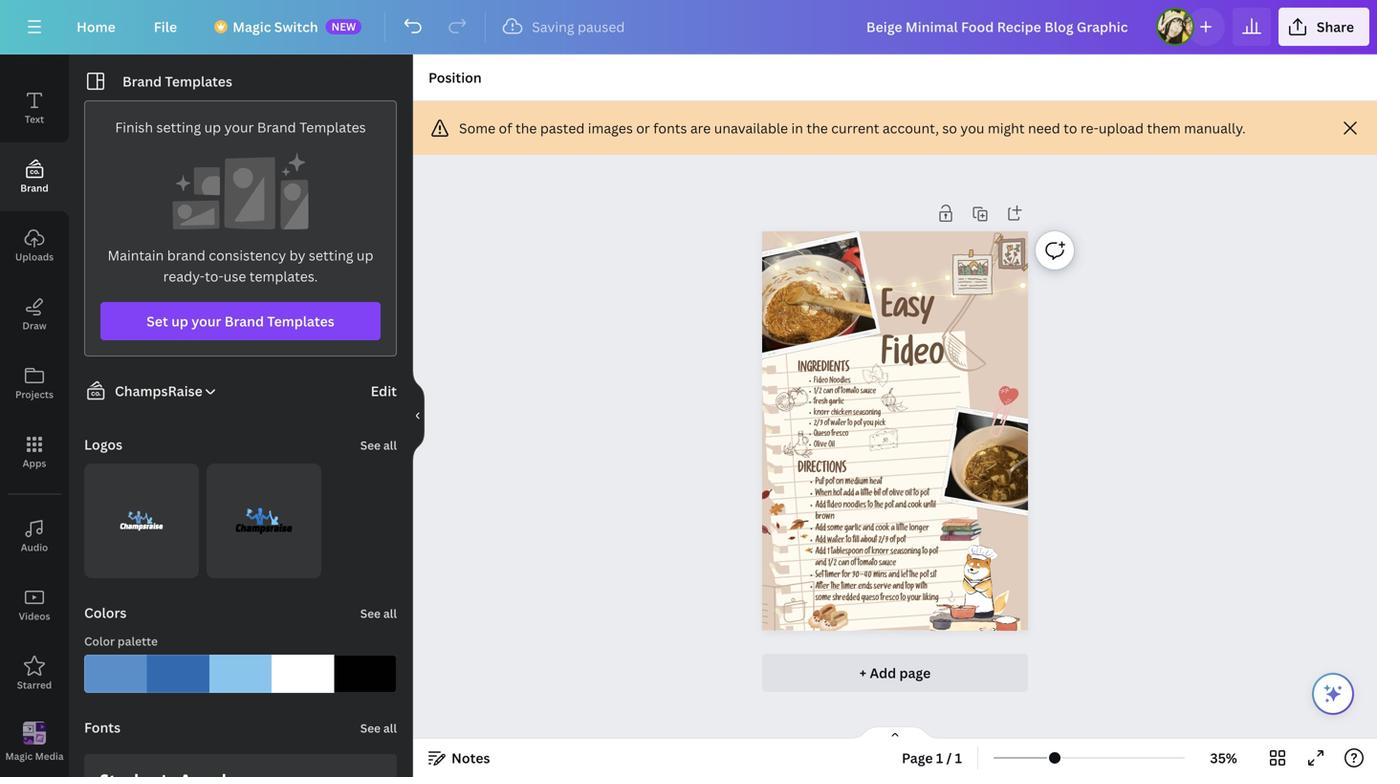 Task type: vqa. For each thing, say whether or not it's contained in the screenshot.
leftmost Magic
yes



Task type: locate. For each thing, give the bounding box(es) containing it.
garlic
[[829, 399, 844, 407], [845, 526, 861, 534]]

see for logos
[[360, 438, 381, 453]]

to right noodles
[[868, 502, 873, 511]]

the
[[516, 119, 537, 137], [807, 119, 828, 137], [875, 502, 884, 511], [910, 572, 918, 581], [831, 584, 840, 592]]

and up after
[[815, 561, 827, 569]]

brand inside button
[[225, 312, 264, 331]]

magic for magic media
[[5, 750, 33, 763]]

1 horizontal spatial set
[[815, 572, 824, 581]]

fresh
[[814, 399, 828, 407]]

water up tablespoon
[[827, 537, 845, 546]]

audio
[[21, 541, 48, 554]]

0 horizontal spatial magic
[[5, 750, 33, 763]]

see all button for fonts
[[358, 709, 399, 747]]

1 see all button from the top
[[358, 426, 399, 464]]

magic
[[233, 18, 271, 36], [5, 750, 33, 763]]

notes
[[452, 750, 490, 768]]

1 horizontal spatial your
[[224, 118, 254, 136]]

to
[[1064, 119, 1078, 137], [848, 421, 853, 429], [914, 491, 919, 499], [868, 502, 873, 511], [846, 537, 851, 546], [922, 549, 928, 558], [901, 595, 906, 604]]

sauce up mins
[[879, 561, 896, 569]]

color
[[84, 634, 115, 650]]

1 horizontal spatial 1/2
[[828, 561, 837, 569]]

0 horizontal spatial you
[[864, 421, 874, 429]]

of right some
[[499, 119, 512, 137]]

0 vertical spatial can
[[823, 389, 833, 397]]

fideo inside fideo noodles 1/2 can of tomato sauce fresh garlic knorr chicken seasoning 2/3 of water to pot you pick queso fresco olive oil
[[814, 378, 828, 386]]

pot
[[854, 421, 862, 429], [826, 479, 835, 488], [920, 491, 929, 499], [885, 502, 894, 511], [897, 537, 906, 546], [929, 549, 938, 558], [920, 572, 929, 581]]

champsraise button
[[77, 380, 218, 403]]

1 vertical spatial up
[[357, 246, 374, 265]]

some down after
[[815, 595, 831, 604]]

magic switch
[[233, 18, 318, 36]]

hot
[[833, 491, 842, 499]]

fresco up the oil
[[832, 431, 849, 439]]

of
[[499, 119, 512, 137], [835, 389, 840, 397], [824, 421, 829, 429], [882, 491, 888, 499], [890, 537, 895, 546], [865, 549, 870, 558], [851, 561, 856, 569]]

by
[[289, 246, 306, 265]]

fill
[[853, 537, 859, 546]]

some of the pasted images or fonts are unavailable in the current account, so you might need to re-upload them manually.
[[459, 119, 1246, 137]]

to down chicken
[[848, 421, 853, 429]]

templates inside button
[[267, 312, 335, 331]]

champsraise
[[115, 382, 203, 400]]

magic media
[[5, 750, 64, 763]]

0 vertical spatial sauce
[[861, 389, 876, 397]]

1 horizontal spatial cook
[[908, 502, 922, 511]]

brown
[[815, 514, 835, 523]]

fideo down easy
[[881, 341, 944, 376]]

file
[[154, 18, 177, 36]]

1 horizontal spatial can
[[838, 561, 849, 569]]

pick
[[875, 421, 886, 429]]

tomato up 40
[[858, 561, 878, 569]]

olive
[[889, 491, 904, 499]]

water down chicken
[[831, 421, 846, 429]]

up down brand templates
[[204, 118, 221, 136]]

position
[[429, 68, 482, 87]]

1 vertical spatial fresco
[[880, 595, 899, 604]]

can
[[823, 389, 833, 397], [838, 561, 849, 569]]

paused
[[578, 18, 625, 36]]

garlic up fill
[[845, 526, 861, 534]]

knorr down about
[[872, 549, 889, 558]]

1 vertical spatial you
[[864, 421, 874, 429]]

can up for
[[838, 561, 849, 569]]

sauce inside put pot on medium heat when hot add a little bit of olive oil to pot add fideo noodles to the pot and cook until brown add some garlic and cook a little longer add water to fill about 2/3 of pot add 1 tablespoon of knorr seasoning to pot and 1/2 can of tomato sauce set timer for 30-40 mins and let the pot sit after the timer ends serve and top with some shredded queso fresco to your liking
[[879, 561, 896, 569]]

new
[[332, 19, 356, 33]]

1/2 inside put pot on medium heat when hot add a little bit of olive oil to pot add fideo noodles to the pot and cook until brown add some garlic and cook a little longer add water to fill about 2/3 of pot add 1 tablespoon of knorr seasoning to pot and 1/2 can of tomato sauce set timer for 30-40 mins and let the pot sit after the timer ends serve and top with some shredded queso fresco to your liking
[[828, 561, 837, 569]]

fresco down serve
[[880, 595, 899, 604]]

add inside + add page button
[[870, 664, 896, 682]]

elements
[[13, 44, 56, 57]]

1 left tablespoon
[[827, 549, 830, 558]]

fideo
[[827, 502, 842, 511]]

0 horizontal spatial setting
[[156, 118, 201, 136]]

3 see all from the top
[[360, 721, 397, 737]]

2 see from the top
[[360, 606, 381, 622]]

1 horizontal spatial little
[[896, 526, 908, 534]]

templates.
[[249, 267, 318, 286]]

easy
[[881, 295, 935, 330]]

0 vertical spatial all
[[384, 438, 397, 453]]

0 vertical spatial set
[[147, 312, 168, 331]]

1 vertical spatial your
[[192, 312, 221, 331]]

can up the "fresh"
[[823, 389, 833, 397]]

set inside put pot on medium heat when hot add a little bit of olive oil to pot add fideo noodles to the pot and cook until brown add some garlic and cook a little longer add water to fill about 2/3 of pot add 1 tablespoon of knorr seasoning to pot and 1/2 can of tomato sauce set timer for 30-40 mins and let the pot sit after the timer ends serve and top with some shredded queso fresco to your liking
[[815, 572, 824, 581]]

magic inside main menu bar
[[233, 18, 271, 36]]

1 vertical spatial see all
[[360, 606, 397, 622]]

knorr down the "fresh"
[[814, 410, 830, 418]]

water
[[831, 421, 846, 429], [827, 537, 845, 546]]

0 vertical spatial fresco
[[832, 431, 849, 439]]

you left pick
[[864, 421, 874, 429]]

a left longer
[[891, 526, 895, 534]]

2/3 inside fideo noodles 1/2 can of tomato sauce fresh garlic knorr chicken seasoning 2/3 of water to pot you pick queso fresco olive oil
[[814, 421, 823, 429]]

1 horizontal spatial fideo
[[881, 341, 944, 376]]

brand
[[167, 246, 206, 265]]

seasoning
[[853, 410, 881, 418], [891, 549, 921, 558]]

1 horizontal spatial setting
[[309, 246, 353, 265]]

0 vertical spatial 1/2
[[814, 389, 822, 397]]

home link
[[61, 8, 131, 46]]

0 horizontal spatial little
[[861, 491, 873, 499]]

brand inside button
[[20, 182, 49, 195]]

1 all from the top
[[384, 438, 397, 453]]

can inside put pot on medium heat when hot add a little bit of olive oil to pot add fideo noodles to the pot and cook until brown add some garlic and cook a little longer add water to fill about 2/3 of pot add 1 tablespoon of knorr seasoning to pot and 1/2 can of tomato sauce set timer for 30-40 mins and let the pot sit after the timer ends serve and top with some shredded queso fresco to your liking
[[838, 561, 849, 569]]

1 left the /
[[936, 750, 943, 768]]

magic left media
[[5, 750, 33, 763]]

your down top
[[907, 595, 921, 604]]

0 horizontal spatial 1
[[827, 549, 830, 558]]

3 see all button from the top
[[358, 709, 399, 747]]

cook up about
[[875, 526, 890, 534]]

1 horizontal spatial timer
[[841, 584, 857, 592]]

1 see all from the top
[[360, 438, 397, 453]]

2 see all from the top
[[360, 606, 397, 622]]

2/3 right about
[[878, 537, 888, 546]]

0 horizontal spatial 1/2
[[814, 389, 822, 397]]

little left bit
[[861, 491, 873, 499]]

1 vertical spatial setting
[[309, 246, 353, 265]]

might
[[988, 119, 1025, 137]]

fresco inside fideo noodles 1/2 can of tomato sauce fresh garlic knorr chicken seasoning 2/3 of water to pot you pick queso fresco olive oil
[[832, 431, 849, 439]]

saving paused
[[532, 18, 625, 36]]

up inside maintain brand consistency by setting up ready-to-use templates.
[[357, 246, 374, 265]]

your down brand templates
[[224, 118, 254, 136]]

olive oil hand drawn image
[[783, 431, 813, 458]]

your down to-
[[192, 312, 221, 331]]

0 horizontal spatial 2/3
[[814, 421, 823, 429]]

edit button
[[371, 381, 397, 402]]

0 vertical spatial tomato
[[841, 389, 859, 397]]

sauce down farfalle pasta illustration icon
[[861, 389, 876, 397]]

videos
[[19, 610, 50, 623]]

2 horizontal spatial up
[[357, 246, 374, 265]]

starred
[[17, 679, 52, 692]]

0 vertical spatial timer
[[825, 572, 841, 581]]

2 vertical spatial see
[[360, 721, 381, 737]]

/
[[947, 750, 952, 768]]

1 vertical spatial can
[[838, 561, 849, 569]]

2 vertical spatial see all
[[360, 721, 397, 737]]

1 vertical spatial 1/2
[[828, 561, 837, 569]]

2 horizontal spatial your
[[907, 595, 921, 604]]

set up after
[[815, 572, 824, 581]]

2 all from the top
[[384, 606, 397, 622]]

draw
[[22, 320, 46, 332]]

pot inside fideo noodles 1/2 can of tomato sauce fresh garlic knorr chicken seasoning 2/3 of water to pot you pick queso fresco olive oil
[[854, 421, 862, 429]]

garlic up chicken
[[829, 399, 844, 407]]

seasoning up pick
[[853, 410, 881, 418]]

put
[[815, 479, 824, 488]]

finish setting up your brand templates
[[115, 118, 366, 136]]

0 horizontal spatial seasoning
[[853, 410, 881, 418]]

file button
[[138, 8, 192, 46]]

up right by
[[357, 246, 374, 265]]

1 vertical spatial seasoning
[[891, 549, 921, 558]]

1 vertical spatial fideo
[[814, 378, 828, 386]]

0 vertical spatial magic
[[233, 18, 271, 36]]

brand button
[[0, 143, 69, 211]]

chicken
[[831, 410, 852, 418]]

top
[[905, 584, 914, 592]]

the right after
[[831, 584, 840, 592]]

0 horizontal spatial sauce
[[861, 389, 876, 397]]

cook
[[908, 502, 922, 511], [875, 526, 890, 534]]

0 horizontal spatial up
[[171, 312, 188, 331]]

setting right finish
[[156, 118, 201, 136]]

1 vertical spatial templates
[[299, 118, 366, 136]]

0 horizontal spatial fideo
[[814, 378, 828, 386]]

1 vertical spatial a
[[891, 526, 895, 534]]

0 vertical spatial see all
[[360, 438, 397, 453]]

pot left pick
[[854, 421, 862, 429]]

0 vertical spatial a
[[856, 491, 859, 499]]

up down ready-
[[171, 312, 188, 331]]

1 vertical spatial set
[[815, 572, 824, 581]]

1/2 up the "fresh"
[[814, 389, 822, 397]]

0 horizontal spatial fresco
[[832, 431, 849, 439]]

0 vertical spatial knorr
[[814, 410, 830, 418]]

directions
[[798, 464, 847, 478]]

in
[[792, 119, 804, 137]]

share
[[1317, 18, 1355, 36]]

0 horizontal spatial can
[[823, 389, 833, 397]]

little left longer
[[896, 526, 908, 534]]

0 horizontal spatial your
[[192, 312, 221, 331]]

tomato down noodles
[[841, 389, 859, 397]]

some down brown
[[827, 526, 843, 534]]

timer down for
[[841, 584, 857, 592]]

1 vertical spatial garlic
[[845, 526, 861, 534]]

you inside fideo noodles 1/2 can of tomato sauce fresh garlic knorr chicken seasoning 2/3 of water to pot you pick queso fresco olive oil
[[864, 421, 874, 429]]

pot right about
[[897, 537, 906, 546]]

1 horizontal spatial you
[[961, 119, 985, 137]]

1 horizontal spatial sauce
[[879, 561, 896, 569]]

magic inside 'button'
[[5, 750, 33, 763]]

1 horizontal spatial seasoning
[[891, 549, 921, 558]]

cook down the 'oil'
[[908, 502, 922, 511]]

2 vertical spatial all
[[384, 721, 397, 737]]

until
[[924, 502, 936, 511]]

2 vertical spatial templates
[[267, 312, 335, 331]]

1 horizontal spatial magic
[[233, 18, 271, 36]]

1 horizontal spatial knorr
[[872, 549, 889, 558]]

timer left for
[[825, 572, 841, 581]]

elements button
[[0, 5, 69, 74]]

starred button
[[0, 640, 69, 709]]

medium
[[845, 479, 868, 488]]

1 horizontal spatial fresco
[[880, 595, 899, 604]]

seasoning up let
[[891, 549, 921, 558]]

canva assistant image
[[1322, 683, 1345, 706]]

1 vertical spatial cook
[[875, 526, 890, 534]]

1 vertical spatial see all button
[[358, 594, 399, 632]]

garlic inside put pot on medium heat when hot add a little bit of olive oil to pot add fideo noodles to the pot and cook until brown add some garlic and cook a little longer add water to fill about 2/3 of pot add 1 tablespoon of knorr seasoning to pot and 1/2 can of tomato sauce set timer for 30-40 mins and let the pot sit after the timer ends serve and top with some shredded queso fresco to your liking
[[845, 526, 861, 534]]

pot left sit
[[920, 572, 929, 581]]

farfalle pasta illustration image
[[862, 364, 888, 388]]

1
[[827, 549, 830, 558], [936, 750, 943, 768], [955, 750, 962, 768]]

fresco inside put pot on medium heat when hot add a little bit of olive oil to pot add fideo noodles to the pot and cook until brown add some garlic and cook a little longer add water to fill about 2/3 of pot add 1 tablespoon of knorr seasoning to pot and 1/2 can of tomato sauce set timer for 30-40 mins and let the pot sit after the timer ends serve and top with some shredded queso fresco to your liking
[[880, 595, 899, 604]]

0 vertical spatial fideo
[[881, 341, 944, 376]]

0 horizontal spatial timer
[[825, 572, 841, 581]]

1 see from the top
[[360, 438, 381, 453]]

+ add page button
[[762, 654, 1029, 692]]

2 horizontal spatial 1
[[955, 750, 962, 768]]

fideo noodles 1/2 can of tomato sauce fresh garlic knorr chicken seasoning 2/3 of water to pot you pick queso fresco olive oil
[[814, 378, 886, 450]]

setting right by
[[309, 246, 353, 265]]

knorr inside fideo noodles 1/2 can of tomato sauce fresh garlic knorr chicken seasoning 2/3 of water to pot you pick queso fresco olive oil
[[814, 410, 830, 418]]

1 right the /
[[955, 750, 962, 768]]

1 vertical spatial tomato
[[858, 561, 878, 569]]

1 vertical spatial all
[[384, 606, 397, 622]]

see all for fonts
[[360, 721, 397, 737]]

1 horizontal spatial up
[[204, 118, 221, 136]]

2/3 up queso
[[814, 421, 823, 429]]

1 vertical spatial 2/3
[[878, 537, 888, 546]]

knorr inside put pot on medium heat when hot add a little bit of olive oil to pot add fideo noodles to the pot and cook until brown add some garlic and cook a little longer add water to fill about 2/3 of pot add 1 tablespoon of knorr seasoning to pot and 1/2 can of tomato sauce set timer for 30-40 mins and let the pot sit after the timer ends serve and top with some shredded queso fresco to your liking
[[872, 549, 889, 558]]

0 vertical spatial seasoning
[[853, 410, 881, 418]]

tomato inside put pot on medium heat when hot add a little bit of olive oil to pot add fideo noodles to the pot and cook until brown add some garlic and cook a little longer add water to fill about 2/3 of pot add 1 tablespoon of knorr seasoning to pot and 1/2 can of tomato sauce set timer for 30-40 mins and let the pot sit after the timer ends serve and top with some shredded queso fresco to your liking
[[858, 561, 878, 569]]

magic left switch
[[233, 18, 271, 36]]

0 vertical spatial garlic
[[829, 399, 844, 407]]

set down ready-
[[147, 312, 168, 331]]

are
[[691, 119, 711, 137]]

queso
[[814, 431, 830, 439]]

the down bit
[[875, 502, 884, 511]]

0 horizontal spatial set
[[147, 312, 168, 331]]

a
[[856, 491, 859, 499], [891, 526, 895, 534]]

1 vertical spatial sauce
[[879, 561, 896, 569]]

see all button
[[358, 426, 399, 464], [358, 594, 399, 632], [358, 709, 399, 747]]

1 horizontal spatial a
[[891, 526, 895, 534]]

0 vertical spatial see
[[360, 438, 381, 453]]

main menu bar
[[0, 0, 1378, 55]]

0 vertical spatial 2/3
[[814, 421, 823, 429]]

to inside fideo noodles 1/2 can of tomato sauce fresh garlic knorr chicken seasoning 2/3 of water to pot you pick queso fresco olive oil
[[848, 421, 853, 429]]

set
[[147, 312, 168, 331], [815, 572, 824, 581]]

2 vertical spatial your
[[907, 595, 921, 604]]

2 see all button from the top
[[358, 594, 399, 632]]

grey line cookbook icon isolated on white background. cooking book icon. recipe book. fork and knife icons. cutlery symbol.  vector illustration image
[[735, 581, 814, 642]]

of up 30-
[[851, 561, 856, 569]]

audio button
[[0, 502, 69, 571]]

ingredients
[[798, 363, 849, 376]]

see all
[[360, 438, 397, 453], [360, 606, 397, 622], [360, 721, 397, 737]]

noodles
[[830, 378, 851, 386]]

fideo down ingredients
[[814, 378, 828, 386]]

templates
[[165, 72, 232, 90], [299, 118, 366, 136], [267, 312, 335, 331]]

2 vertical spatial see all button
[[358, 709, 399, 747]]

1 vertical spatial see
[[360, 606, 381, 622]]

3 see from the top
[[360, 721, 381, 737]]

3 all from the top
[[384, 721, 397, 737]]

0 vertical spatial water
[[831, 421, 846, 429]]

1 inside put pot on medium heat when hot add a little bit of olive oil to pot add fideo noodles to the pot and cook until brown add some garlic and cook a little longer add water to fill about 2/3 of pot add 1 tablespoon of knorr seasoning to pot and 1/2 can of tomato sauce set timer for 30-40 mins and let the pot sit after the timer ends serve and top with some shredded queso fresco to your liking
[[827, 549, 830, 558]]

0 vertical spatial templates
[[165, 72, 232, 90]]

0 vertical spatial see all button
[[358, 426, 399, 464]]

a right add
[[856, 491, 859, 499]]

to-
[[205, 267, 224, 286]]

position button
[[421, 62, 490, 93]]

1 horizontal spatial 2/3
[[878, 537, 888, 546]]

fresco
[[832, 431, 849, 439], [880, 595, 899, 604]]

2 vertical spatial up
[[171, 312, 188, 331]]

1/2 down tablespoon
[[828, 561, 837, 569]]

and
[[895, 502, 906, 511], [863, 526, 874, 534], [815, 561, 827, 569], [889, 572, 900, 581], [893, 584, 904, 592]]

you right so
[[961, 119, 985, 137]]

of right about
[[890, 537, 895, 546]]

0 vertical spatial up
[[204, 118, 221, 136]]

consistency
[[209, 246, 286, 265]]

0 horizontal spatial knorr
[[814, 410, 830, 418]]

1 vertical spatial water
[[827, 537, 845, 546]]

tomato
[[841, 389, 859, 397], [858, 561, 878, 569]]

oil
[[829, 442, 835, 450]]

home
[[77, 18, 116, 36]]

1 vertical spatial knorr
[[872, 549, 889, 558]]



Task type: describe. For each thing, give the bounding box(es) containing it.
to down longer
[[922, 549, 928, 558]]

30-
[[852, 572, 864, 581]]

35% button
[[1193, 743, 1255, 774]]

to left the re-
[[1064, 119, 1078, 137]]

the right let
[[910, 572, 918, 581]]

maintain brand consistency by setting up ready-to-use templates.
[[108, 246, 374, 286]]

see for colors
[[360, 606, 381, 622]]

pot up until
[[920, 491, 929, 499]]

on
[[836, 479, 844, 488]]

edit
[[371, 382, 397, 400]]

2/3 inside put pot on medium heat when hot add a little bit of olive oil to pot add fideo noodles to the pot and cook until brown add some garlic and cook a little longer add water to fill about 2/3 of pot add 1 tablespoon of knorr seasoning to pot and 1/2 can of tomato sauce set timer for 30-40 mins and let the pot sit after the timer ends serve and top with some shredded queso fresco to your liking
[[878, 537, 888, 546]]

to down top
[[901, 595, 906, 604]]

heat
[[870, 479, 882, 488]]

saving
[[532, 18, 575, 36]]

upload
[[1099, 119, 1144, 137]]

40
[[864, 572, 872, 581]]

pot up sit
[[929, 549, 938, 558]]

and up about
[[863, 526, 874, 534]]

ends
[[858, 584, 872, 592]]

brand templates
[[122, 72, 232, 90]]

after
[[815, 584, 830, 592]]

0 horizontal spatial cook
[[875, 526, 890, 534]]

pot left "on"
[[826, 479, 835, 488]]

fideo for fideo noodles 1/2 can of tomato sauce fresh garlic knorr chicken seasoning 2/3 of water to pot you pick queso fresco olive oil
[[814, 378, 828, 386]]

colors
[[84, 604, 127, 622]]

of up queso
[[824, 421, 829, 429]]

finish
[[115, 118, 153, 136]]

the right "in"
[[807, 119, 828, 137]]

water inside fideo noodles 1/2 can of tomato sauce fresh garlic knorr chicken seasoning 2/3 of water to pot you pick queso fresco olive oil
[[831, 421, 846, 429]]

text button
[[0, 74, 69, 143]]

1 vertical spatial little
[[896, 526, 908, 534]]

page
[[900, 664, 931, 682]]

olive
[[814, 442, 827, 450]]

serve
[[874, 584, 891, 592]]

garlic inside fideo noodles 1/2 can of tomato sauce fresh garlic knorr chicken seasoning 2/3 of water to pot you pick queso fresco olive oil
[[829, 399, 844, 407]]

queso
[[861, 595, 879, 604]]

0 vertical spatial your
[[224, 118, 254, 136]]

laddle icon image
[[911, 229, 1058, 383]]

and down the olive
[[895, 502, 906, 511]]

to right the 'oil'
[[914, 491, 919, 499]]

uploads
[[15, 251, 54, 264]]

setting inside maintain brand consistency by setting up ready-to-use templates.
[[309, 246, 353, 265]]

fideo for fideo
[[881, 341, 944, 376]]

your inside put pot on medium heat when hot add a little bit of olive oil to pot add fideo noodles to the pot and cook until brown add some garlic and cook a little longer add water to fill about 2/3 of pot add 1 tablespoon of knorr seasoning to pot and 1/2 can of tomato sauce set timer for 30-40 mins and let the pot sit after the timer ends serve and top with some shredded queso fresco to your liking
[[907, 595, 921, 604]]

Design title text field
[[851, 8, 1149, 46]]

put pot on medium heat when hot add a little bit of olive oil to pot add fideo noodles to the pot and cook until brown add some garlic and cook a little longer add water to fill about 2/3 of pot add 1 tablespoon of knorr seasoning to pot and 1/2 can of tomato sauce set timer for 30-40 mins and let the pot sit after the timer ends serve and top with some shredded queso fresco to your liking
[[815, 479, 939, 604]]

maintain
[[108, 246, 164, 265]]

longer
[[910, 526, 929, 534]]

set inside button
[[147, 312, 168, 331]]

0 horizontal spatial a
[[856, 491, 859, 499]]

fonts
[[84, 719, 121, 737]]

media
[[35, 750, 64, 763]]

about
[[861, 537, 877, 546]]

see all for logos
[[360, 438, 397, 453]]

0 vertical spatial cook
[[908, 502, 922, 511]]

with
[[916, 584, 927, 592]]

palette
[[118, 634, 158, 650]]

mins
[[873, 572, 887, 581]]

some
[[459, 119, 496, 137]]

+
[[860, 664, 867, 682]]

color palette
[[84, 634, 158, 650]]

bit
[[874, 491, 881, 499]]

use
[[224, 267, 246, 286]]

logos
[[84, 436, 123, 454]]

tomato inside fideo noodles 1/2 can of tomato sauce fresh garlic knorr chicken seasoning 2/3 of water to pot you pick queso fresco olive oil
[[841, 389, 859, 397]]

uploads button
[[0, 211, 69, 280]]

1 vertical spatial some
[[815, 595, 831, 604]]

need
[[1028, 119, 1061, 137]]

your inside set up your brand templates button
[[192, 312, 221, 331]]

projects
[[15, 388, 54, 401]]

pot down the olive
[[885, 502, 894, 511]]

sit
[[930, 572, 937, 581]]

1/2 inside fideo noodles 1/2 can of tomato sauce fresh garlic knorr chicken seasoning 2/3 of water to pot you pick queso fresco olive oil
[[814, 389, 822, 397]]

of down noodles
[[835, 389, 840, 397]]

for
[[842, 572, 851, 581]]

to left fill
[[846, 537, 851, 546]]

35%
[[1210, 750, 1238, 768]]

seasoning inside put pot on medium heat when hot add a little bit of olive oil to pot add fideo noodles to the pot and cook until brown add some garlic and cook a little longer add water to fill about 2/3 of pot add 1 tablespoon of knorr seasoning to pot and 1/2 can of tomato sauce set timer for 30-40 mins and let the pot sit after the timer ends serve and top with some shredded queso fresco to your liking
[[891, 549, 921, 558]]

all for colors
[[384, 606, 397, 622]]

0 vertical spatial little
[[861, 491, 873, 499]]

+ add page
[[860, 664, 931, 682]]

them
[[1147, 119, 1181, 137]]

up inside button
[[171, 312, 188, 331]]

water inside put pot on medium heat when hot add a little bit of olive oil to pot add fideo noodles to the pot and cook until brown add some garlic and cook a little longer add water to fill about 2/3 of pot add 1 tablespoon of knorr seasoning to pot and 1/2 can of tomato sauce set timer for 30-40 mins and let the pot sit after the timer ends serve and top with some shredded queso fresco to your liking
[[827, 537, 845, 546]]

seasoning inside fideo noodles 1/2 can of tomato sauce fresh garlic knorr chicken seasoning 2/3 of water to pot you pick queso fresco olive oil
[[853, 410, 881, 418]]

current
[[832, 119, 880, 137]]

account,
[[883, 119, 939, 137]]

see for fonts
[[360, 721, 381, 737]]

pasted
[[540, 119, 585, 137]]

page 1 / 1
[[902, 750, 962, 768]]

1 vertical spatial timer
[[841, 584, 857, 592]]

saving paused status
[[494, 15, 635, 38]]

unavailable
[[714, 119, 788, 137]]

all for logos
[[384, 438, 397, 453]]

and left let
[[889, 572, 900, 581]]

set up your brand templates
[[147, 312, 335, 331]]

see all button for colors
[[358, 594, 399, 632]]

notes button
[[421, 743, 498, 774]]

the left pasted
[[516, 119, 537, 137]]

of right bit
[[882, 491, 888, 499]]

show pages image
[[849, 726, 941, 741]]

of down about
[[865, 549, 870, 558]]

text
[[25, 113, 44, 126]]

sauce inside fideo noodles 1/2 can of tomato sauce fresh garlic knorr chicken seasoning 2/3 of water to pot you pick queso fresco olive oil
[[861, 389, 876, 397]]

and left top
[[893, 584, 904, 592]]

0 vertical spatial you
[[961, 119, 985, 137]]

noodles
[[843, 502, 866, 511]]

all for fonts
[[384, 721, 397, 737]]

oil
[[905, 491, 912, 499]]

magic media button
[[0, 709, 69, 778]]

when
[[815, 491, 832, 499]]

magic for magic switch
[[233, 18, 271, 36]]

see all button for logos
[[358, 426, 399, 464]]

let
[[901, 572, 908, 581]]

liking
[[923, 595, 939, 604]]

set up your brand templates button
[[100, 302, 381, 341]]

images
[[588, 119, 633, 137]]

can inside fideo noodles 1/2 can of tomato sauce fresh garlic knorr chicken seasoning 2/3 of water to pot you pick queso fresco olive oil
[[823, 389, 833, 397]]

0 vertical spatial some
[[827, 526, 843, 534]]

1 horizontal spatial 1
[[936, 750, 943, 768]]

see all for colors
[[360, 606, 397, 622]]

0 vertical spatial setting
[[156, 118, 201, 136]]

re-
[[1081, 119, 1099, 137]]

page
[[902, 750, 933, 768]]

or
[[636, 119, 650, 137]]

hide image
[[412, 370, 425, 462]]



